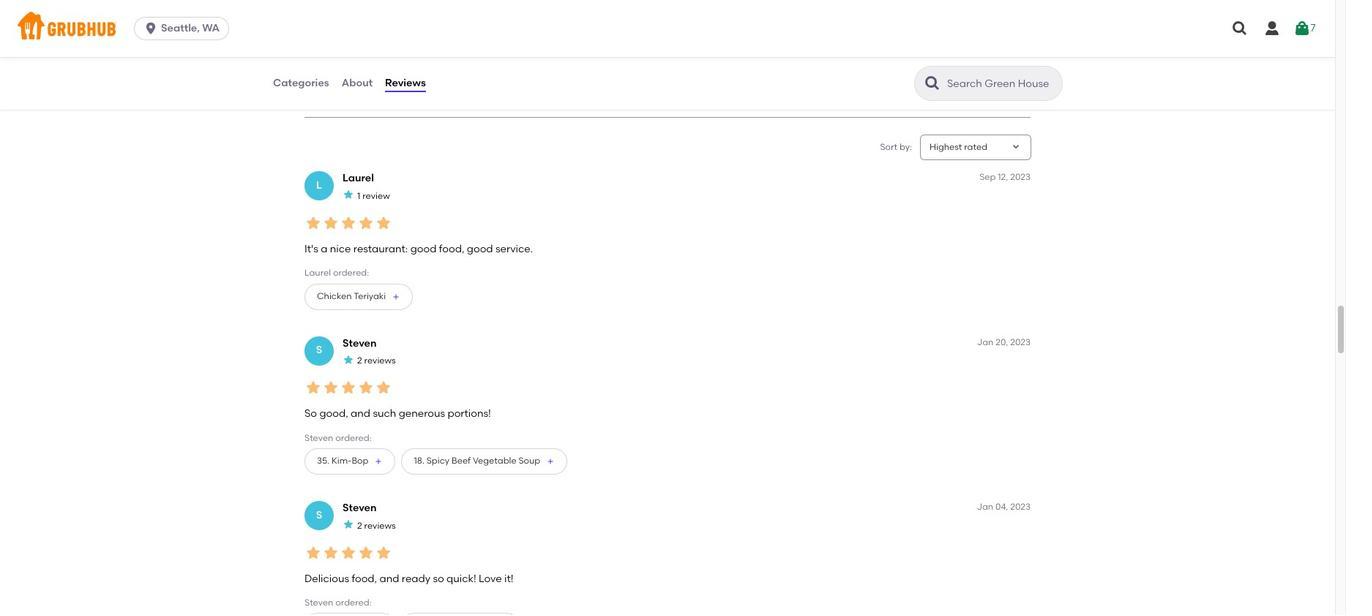 Task type: vqa. For each thing, say whether or not it's contained in the screenshot.
first Steven ordered:
yes



Task type: locate. For each thing, give the bounding box(es) containing it.
generous
[[399, 408, 445, 420]]

s
[[316, 344, 322, 357], [316, 509, 322, 522]]

2 reviews
[[357, 356, 396, 366], [357, 521, 396, 531]]

2 2 reviews from the top
[[357, 521, 396, 531]]

91
[[452, 53, 462, 65]]

1 horizontal spatial good
[[467, 243, 493, 255]]

1 2023 from the top
[[1010, 172, 1031, 182]]

reviews for such
[[364, 356, 396, 366]]

1 2 reviews from the top
[[357, 356, 396, 366]]

and left ready
[[380, 573, 399, 586]]

jan for delicious food, and ready so quick! love it!
[[977, 502, 994, 512]]

jan for so good, and such generous portions!
[[977, 337, 994, 347]]

jan left 20,
[[977, 337, 994, 347]]

ordered: for good,
[[336, 433, 372, 443]]

2
[[357, 356, 362, 366], [357, 521, 362, 531]]

by:
[[900, 142, 912, 152]]

plus icon image right soup
[[546, 458, 555, 466]]

2023 right 04,
[[1010, 502, 1031, 512]]

1 horizontal spatial laurel
[[343, 172, 374, 184]]

1 vertical spatial 2 reviews
[[357, 521, 396, 531]]

and left such
[[351, 408, 370, 420]]

2 jan from the top
[[977, 502, 994, 512]]

1 vertical spatial and
[[380, 573, 399, 586]]

good
[[410, 243, 437, 255], [467, 243, 493, 255]]

food
[[339, 69, 359, 79]]

0 horizontal spatial plus icon image
[[374, 458, 383, 466]]

1 review
[[357, 191, 390, 201]]

18. spicy beef vegetable soup
[[414, 456, 540, 467]]

good right restaurant:
[[410, 243, 437, 255]]

food, right delicious at the left bottom of the page
[[352, 573, 377, 586]]

vegetable
[[473, 456, 517, 467]]

bop
[[352, 456, 369, 467]]

2 2 from the top
[[357, 521, 362, 531]]

2 steven ordered: from the top
[[305, 598, 372, 608]]

0 vertical spatial 2023
[[1010, 172, 1031, 182]]

jan left 04,
[[977, 502, 994, 512]]

2 down chicken teriyaki button
[[357, 356, 362, 366]]

steven ordered: up kim-
[[305, 433, 372, 443]]

restaurant:
[[353, 243, 408, 255]]

seattle,
[[161, 22, 200, 34]]

food,
[[439, 243, 464, 255], [352, 573, 377, 586]]

jan
[[977, 337, 994, 347], [977, 502, 994, 512]]

0 vertical spatial 2 reviews
[[357, 356, 396, 366]]

highest
[[930, 142, 962, 152]]

96
[[383, 53, 395, 65]]

plus icon image inside chicken teriyaki button
[[392, 292, 401, 301]]

0 vertical spatial reviews
[[364, 356, 396, 366]]

laurel ordered:
[[305, 268, 369, 278]]

0 vertical spatial jan
[[977, 337, 994, 347]]

steven ordered: for good,
[[305, 433, 372, 443]]

18.
[[414, 456, 424, 467]]

1 2 from the top
[[357, 356, 362, 366]]

2 reviews up delicious food, and ready so quick! love it!
[[357, 521, 396, 531]]

0 vertical spatial ordered:
[[333, 268, 369, 278]]

1 horizontal spatial plus icon image
[[392, 292, 401, 301]]

ordered: for food,
[[336, 598, 372, 608]]

2023 right 12,
[[1010, 172, 1031, 182]]

and for such
[[351, 408, 370, 420]]

1 reviews from the top
[[364, 356, 396, 366]]

7 button
[[1293, 15, 1316, 42]]

service.
[[496, 243, 533, 255]]

1 vertical spatial food,
[[352, 573, 377, 586]]

1 horizontal spatial and
[[380, 573, 399, 586]]

1 steven ordered: from the top
[[305, 433, 372, 443]]

2 reviews for ready
[[357, 521, 396, 531]]

so
[[433, 573, 444, 586]]

1 horizontal spatial food,
[[439, 243, 464, 255]]

jan 04, 2023
[[977, 502, 1031, 512]]

plus icon image right the bop
[[374, 458, 383, 466]]

s down chicken at the left of the page
[[316, 344, 322, 357]]

ready
[[402, 573, 430, 586]]

on
[[383, 69, 395, 79]]

steven ordered: for food,
[[305, 598, 372, 608]]

portions!
[[448, 408, 491, 420]]

0 vertical spatial laurel
[[343, 172, 374, 184]]

35. kim-bop button
[[305, 449, 396, 475]]

2 s from the top
[[316, 509, 322, 522]]

ordered: up chicken teriyaki
[[333, 268, 369, 278]]

2 reviews from the top
[[364, 521, 396, 531]]

reviews up such
[[364, 356, 396, 366]]

svg image inside seattle, wa button
[[144, 21, 158, 36]]

18. spicy beef vegetable soup button
[[402, 449, 568, 475]]

04,
[[996, 502, 1008, 512]]

sep
[[980, 172, 996, 182]]

1 vertical spatial laurel
[[305, 268, 331, 278]]

1 vertical spatial ordered:
[[336, 433, 372, 443]]

steven ordered: down delicious at the left bottom of the page
[[305, 598, 372, 608]]

reviews
[[364, 356, 396, 366], [364, 521, 396, 531]]

2023 right 20,
[[1010, 337, 1031, 347]]

3 2023 from the top
[[1010, 502, 1031, 512]]

review
[[363, 191, 390, 201]]

reviews
[[385, 77, 426, 89]]

20,
[[996, 337, 1008, 347]]

ordered:
[[333, 268, 369, 278], [336, 433, 372, 443], [336, 598, 372, 608]]

it's
[[305, 243, 318, 255]]

svg image
[[1293, 20, 1311, 37]]

ordered: down delicious at the left bottom of the page
[[336, 598, 372, 608]]

and
[[351, 408, 370, 420], [380, 573, 399, 586]]

2 vertical spatial ordered:
[[336, 598, 372, 608]]

ordered: up 35. kim-bop button
[[336, 433, 372, 443]]

0 horizontal spatial and
[[351, 408, 370, 420]]

1 jan from the top
[[977, 337, 994, 347]]

2 horizontal spatial plus icon image
[[546, 458, 555, 466]]

delicious
[[305, 573, 349, 586]]

plus icon image
[[392, 292, 401, 301], [374, 458, 383, 466], [546, 458, 555, 466]]

12,
[[998, 172, 1008, 182]]

1 vertical spatial 2
[[357, 521, 362, 531]]

it's a nice restaurant: good food, good service.
[[305, 243, 533, 255]]

s down 35. at the bottom of the page
[[316, 509, 322, 522]]

steven
[[343, 337, 377, 350], [305, 433, 333, 443], [343, 502, 377, 515], [305, 598, 333, 608]]

steven down the bop
[[343, 502, 377, 515]]

0 vertical spatial s
[[316, 344, 322, 357]]

1 horizontal spatial svg image
[[1231, 20, 1249, 37]]

laurel for laurel
[[343, 172, 374, 184]]

1 vertical spatial reviews
[[364, 521, 396, 531]]

steven ordered:
[[305, 433, 372, 443], [305, 598, 372, 608]]

food, left service.
[[439, 243, 464, 255]]

reviews button
[[384, 57, 427, 110]]

1 vertical spatial steven ordered:
[[305, 598, 372, 608]]

laurel down it's
[[305, 268, 331, 278]]

categories button
[[272, 57, 330, 110]]

87 good food
[[313, 53, 359, 79]]

star icon image
[[343, 189, 354, 201], [305, 214, 322, 232], [322, 214, 340, 232], [340, 214, 357, 232], [357, 214, 375, 232], [375, 214, 392, 232], [343, 354, 354, 366], [305, 379, 322, 397], [322, 379, 340, 397], [340, 379, 357, 397], [357, 379, 375, 397], [375, 379, 392, 397], [343, 519, 354, 531], [305, 544, 322, 562], [322, 544, 340, 562], [340, 544, 357, 562], [357, 544, 375, 562], [375, 544, 392, 562]]

0 vertical spatial and
[[351, 408, 370, 420]]

chicken teriyaki
[[317, 291, 386, 302]]

sort
[[880, 142, 898, 152]]

laurel up 1
[[343, 172, 374, 184]]

1 vertical spatial 2023
[[1010, 337, 1031, 347]]

kim-
[[332, 456, 352, 467]]

laurel
[[343, 172, 374, 184], [305, 268, 331, 278]]

plus icon image inside 35. kim-bop button
[[374, 458, 383, 466]]

1 vertical spatial jan
[[977, 502, 994, 512]]

0 horizontal spatial laurel
[[305, 268, 331, 278]]

2 vertical spatial 2023
[[1010, 502, 1031, 512]]

plus icon image inside the 18. spicy beef vegetable soup "button"
[[546, 458, 555, 466]]

0 horizontal spatial svg image
[[144, 21, 158, 36]]

reviews up delicious food, and ready so quick! love it!
[[364, 521, 396, 531]]

0 vertical spatial steven ordered:
[[305, 433, 372, 443]]

good left service.
[[467, 243, 493, 255]]

chicken teriyaki button
[[305, 284, 413, 310]]

0 vertical spatial 2
[[357, 356, 362, 366]]

steven up 35. at the bottom of the page
[[305, 433, 333, 443]]

sep 12, 2023
[[980, 172, 1031, 182]]

plus icon image for 18. spicy beef vegetable soup
[[546, 458, 555, 466]]

svg image
[[1231, 20, 1249, 37], [1264, 20, 1281, 37], [144, 21, 158, 36]]

2 horizontal spatial svg image
[[1264, 20, 1281, 37]]

2 for food,
[[357, 521, 362, 531]]

2023
[[1010, 172, 1031, 182], [1010, 337, 1031, 347], [1010, 502, 1031, 512]]

1 s from the top
[[316, 344, 322, 357]]

2 down the bop
[[357, 521, 362, 531]]

steven down chicken teriyaki button
[[343, 337, 377, 350]]

0 horizontal spatial good
[[410, 243, 437, 255]]

such
[[373, 408, 396, 420]]

1 vertical spatial s
[[316, 509, 322, 522]]

plus icon image right teriyaki
[[392, 292, 401, 301]]

2 reviews up such
[[357, 356, 396, 366]]



Task type: describe. For each thing, give the bounding box(es) containing it.
categories
[[273, 77, 329, 89]]

soup
[[519, 456, 540, 467]]

s for delicious
[[316, 509, 322, 522]]

jan 20, 2023
[[977, 337, 1031, 347]]

and for ready
[[380, 573, 399, 586]]

about button
[[341, 57, 373, 110]]

delivery
[[383, 84, 416, 94]]

teriyaki
[[354, 291, 386, 302]]

spicy
[[427, 456, 450, 467]]

about
[[342, 77, 373, 89]]

Sort by: field
[[930, 141, 988, 154]]

caret down icon image
[[1010, 142, 1022, 153]]

beef
[[452, 456, 471, 467]]

laurel for laurel ordered:
[[305, 268, 331, 278]]

a
[[321, 243, 328, 255]]

s for so
[[316, 344, 322, 357]]

reviews for ready
[[364, 521, 396, 531]]

2 reviews for such
[[357, 356, 396, 366]]

good
[[313, 69, 337, 79]]

quick!
[[447, 573, 476, 586]]

2023 for service.
[[1010, 172, 1031, 182]]

time
[[397, 69, 417, 79]]

plus icon image for 35. kim-bop
[[374, 458, 383, 466]]

2 2023 from the top
[[1010, 337, 1031, 347]]

sort by:
[[880, 142, 912, 152]]

2 for good,
[[357, 356, 362, 366]]

0 horizontal spatial food,
[[352, 573, 377, 586]]

1
[[357, 191, 360, 201]]

chicken
[[317, 291, 352, 302]]

2023 for it!
[[1010, 502, 1031, 512]]

nice
[[330, 243, 351, 255]]

seattle, wa button
[[134, 17, 235, 40]]

0 vertical spatial food,
[[439, 243, 464, 255]]

87
[[313, 53, 325, 65]]

delicious food, and ready so quick! love it!
[[305, 573, 513, 586]]

it!
[[504, 573, 513, 586]]

2 good from the left
[[467, 243, 493, 255]]

Search Green House search field
[[946, 77, 1058, 91]]

96 on time delivery
[[383, 53, 417, 94]]

so good, and such generous portions!
[[305, 408, 491, 420]]

search icon image
[[924, 75, 941, 92]]

steven down delicious at the left bottom of the page
[[305, 598, 333, 608]]

ordered: for a
[[333, 268, 369, 278]]

35. kim-bop
[[317, 456, 369, 467]]

main navigation navigation
[[0, 0, 1335, 57]]

1 good from the left
[[410, 243, 437, 255]]

wa
[[202, 22, 220, 34]]

l
[[316, 179, 322, 192]]

so
[[305, 408, 317, 420]]

love
[[479, 573, 502, 586]]

seattle, wa
[[161, 22, 220, 34]]

35.
[[317, 456, 329, 467]]

7
[[1311, 22, 1316, 34]]

rated
[[964, 142, 988, 152]]

highest rated
[[930, 142, 988, 152]]

plus icon image for chicken teriyaki
[[392, 292, 401, 301]]

good,
[[319, 408, 348, 420]]



